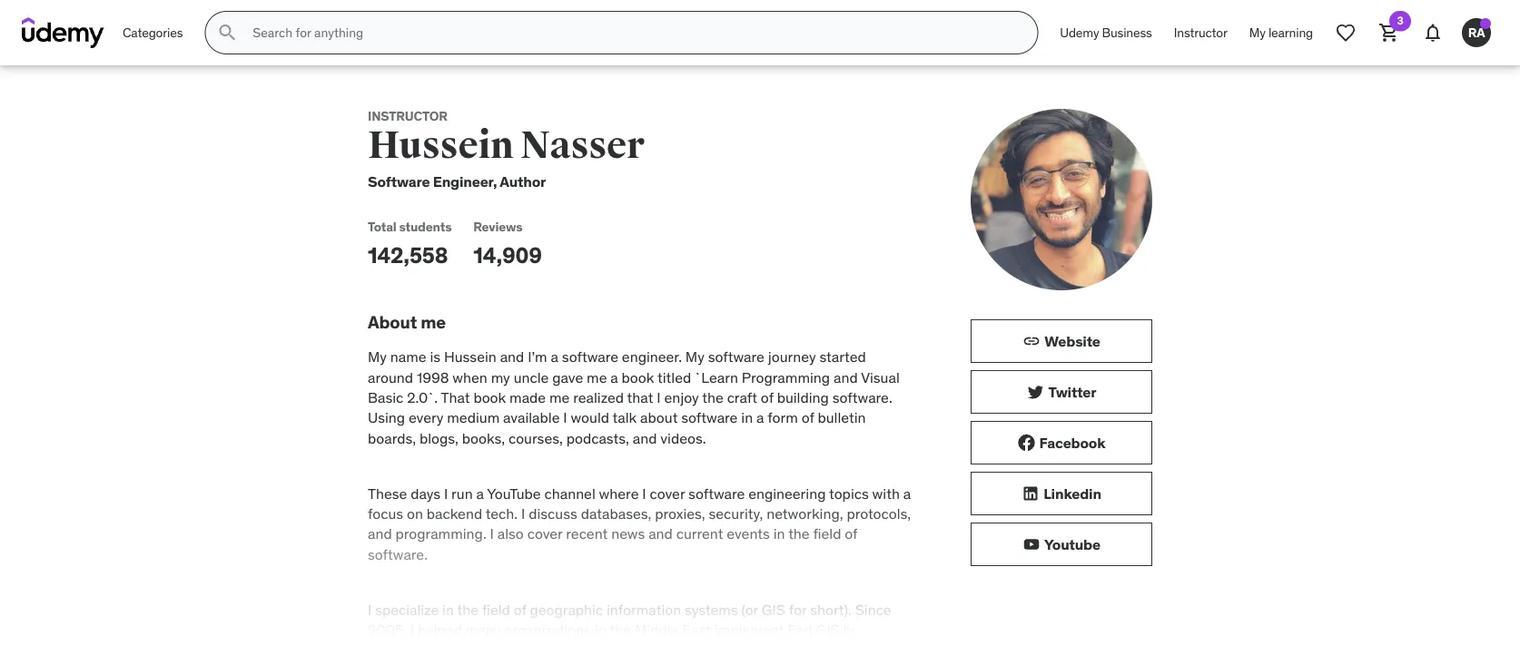 Task type: locate. For each thing, give the bounding box(es) containing it.
topics
[[829, 484, 869, 503]]

since
[[855, 601, 892, 619]]

instructor
[[1174, 24, 1228, 41], [368, 108, 448, 124]]

youtube link
[[971, 523, 1152, 567]]

0 vertical spatial software.
[[833, 388, 892, 407]]

talk
[[613, 409, 637, 427]]

software. inside the my name is hussein and i'm a software engineer. my software journey started around 1998 when my uncle gave me a book titled `learn programming and visual basic 2.0`. that book made me realized that i enjoy the craft of building software. using every medium available i would talk about software in a form of bulletin boards, blogs, books, courses, podcasts, and videos.
[[833, 388, 892, 407]]

2 horizontal spatial me
[[587, 368, 607, 387]]

3 link
[[1368, 11, 1411, 54]]

small image for linkedin
[[1022, 485, 1040, 503]]

14,909
[[473, 241, 542, 269]]

building down programming
[[777, 388, 829, 407]]

small image for twitter
[[1027, 383, 1045, 401]]

the
[[702, 388, 724, 407], [788, 525, 810, 544], [457, 601, 479, 619], [610, 621, 631, 640]]

engineer,
[[433, 172, 497, 191]]

current
[[676, 525, 723, 544]]

twitter
[[1049, 383, 1097, 401]]

1 horizontal spatial me
[[549, 388, 570, 407]]

youtube
[[1044, 535, 1101, 554]]

cover down discuss
[[527, 525, 563, 544]]

these days i run a youtube channel where i cover software engineering topics with a focus on backend tech. i discuss databases, proxies, security, networking, protocols, and programming. i also cover recent news and current events in the field of software.
[[368, 484, 911, 564]]

0 vertical spatial book
[[622, 368, 654, 387]]

software. down focus
[[368, 545, 428, 564]]

small image left linkedin
[[1022, 485, 1040, 503]]

implement
[[715, 621, 784, 640]]

0 vertical spatial cover
[[650, 484, 685, 503]]

in right events
[[774, 525, 785, 544]]

0 vertical spatial hussein
[[368, 122, 513, 169]]

1998
[[417, 368, 449, 387]]

me up is
[[421, 311, 446, 333]]

0 horizontal spatial building
[[463, 641, 515, 646]]

my up 'around'
[[368, 348, 387, 366]]

small image left website
[[1023, 332, 1041, 351]]

wishlist image
[[1335, 22, 1357, 44]]

i left run
[[444, 484, 448, 503]]

cover up proxies,
[[650, 484, 685, 503]]

1 horizontal spatial instructor
[[1174, 24, 1228, 41]]

is
[[430, 348, 441, 366]]

0 horizontal spatial my
[[368, 348, 387, 366]]

instructor up software
[[368, 108, 448, 124]]

programming.
[[396, 525, 487, 544]]

available
[[503, 409, 560, 427]]

2 vertical spatial me
[[549, 388, 570, 407]]

apps
[[579, 641, 610, 646]]

specialize
[[375, 601, 439, 619]]

0 vertical spatial me
[[421, 311, 446, 333]]

my for my learning
[[1249, 24, 1266, 41]]

total students 142,558
[[368, 219, 452, 269]]

my left learning
[[1249, 24, 1266, 41]]

0 vertical spatial gis
[[762, 601, 786, 619]]

1 horizontal spatial building
[[777, 388, 829, 407]]

my learning
[[1249, 24, 1313, 41]]

security,
[[709, 505, 763, 523]]

tech.
[[486, 505, 518, 523]]

small image left twitter
[[1027, 383, 1045, 401]]

field up the many
[[482, 601, 510, 619]]

i down esri at the bottom right of page
[[808, 641, 811, 646]]

3
[[1397, 14, 1404, 28]]

linkedin
[[1044, 484, 1101, 503]]

business
[[1102, 24, 1152, 41]]

reviews 14,909
[[473, 219, 542, 269]]

1 horizontal spatial field
[[813, 525, 841, 544]]

instructor for instructor hussein nasser software engineer, author
[[368, 108, 448, 124]]

my
[[491, 368, 510, 387]]

i up the 2005,
[[368, 601, 372, 619]]

cover
[[650, 484, 685, 503], [527, 525, 563, 544]]

0 horizontal spatial gis
[[762, 601, 786, 619]]

name
[[390, 348, 427, 366]]

would
[[571, 409, 609, 427]]

1 vertical spatial hussein
[[444, 348, 497, 366]]

of
[[761, 388, 774, 407], [802, 409, 814, 427], [845, 525, 858, 544], [514, 601, 526, 619]]

esri
[[788, 621, 813, 640]]

1 vertical spatial software.
[[368, 545, 428, 564]]

small image
[[1018, 434, 1036, 452]]

software.
[[833, 388, 892, 407], [368, 545, 428, 564]]

made
[[510, 388, 546, 407]]

about me
[[368, 311, 446, 333]]

hussein up "when"
[[444, 348, 497, 366]]

in up apps
[[595, 621, 607, 640]]

for
[[789, 601, 807, 619]]

field down networking, at the bottom
[[813, 525, 841, 544]]

hussein up the engineer,
[[368, 122, 513, 169]]

software. down the visual
[[833, 388, 892, 407]]

realized
[[573, 388, 624, 407]]

small image inside linkedin link
[[1022, 485, 1040, 503]]

hussein
[[368, 122, 513, 169], [444, 348, 497, 366]]

the up the many
[[457, 601, 479, 619]]

1 vertical spatial gis
[[816, 621, 840, 640]]

visual
[[861, 368, 900, 387]]

engineering
[[748, 484, 826, 503]]

small image left youtube
[[1023, 536, 1041, 554]]

gis up wrote
[[816, 621, 840, 640]]

and down helped
[[435, 641, 459, 646]]

software inside these days i run a youtube channel where i cover software engineering topics with a focus on backend tech. i discuss databases, proxies, security, networking, protocols, and programming. i also cover recent news and current events in the field of software.
[[688, 484, 745, 503]]

building down the many
[[463, 641, 515, 646]]

a up realized
[[611, 368, 618, 387]]

my learning link
[[1239, 11, 1324, 54]]

2 horizontal spatial my
[[1249, 24, 1266, 41]]

software up "videos."
[[681, 409, 738, 427]]

form
[[768, 409, 798, 427]]

categories button
[[112, 11, 194, 54]]

books,
[[462, 429, 505, 448]]

focus
[[368, 505, 403, 523]]

using
[[368, 409, 405, 427]]

1 vertical spatial me
[[587, 368, 607, 387]]

1 horizontal spatial book
[[622, 368, 654, 387]]

udemy image
[[22, 17, 104, 48]]

of up organizations
[[514, 601, 526, 619]]

udemy
[[1060, 24, 1099, 41]]

1 horizontal spatial software.
[[833, 388, 892, 407]]

my inside 'link'
[[1249, 24, 1266, 41]]

blogs,
[[420, 429, 459, 448]]

of down protocols,
[[845, 525, 858, 544]]

twitter link
[[971, 371, 1152, 414]]

0 horizontal spatial book
[[474, 388, 506, 407]]

0 horizontal spatial software.
[[368, 545, 428, 564]]

craft
[[727, 388, 757, 407]]

building
[[777, 388, 829, 407], [463, 641, 515, 646]]

software up security,
[[688, 484, 745, 503]]

me up realized
[[587, 368, 607, 387]]

a right 'with'
[[903, 484, 911, 503]]

me down gave on the bottom left of page
[[549, 388, 570, 407]]

book up that
[[622, 368, 654, 387]]

and inside i specialize in the field of geographic information systems (or gis for short). since 2005, i helped many organizations in the middle east implement esri gis by designing and building mapping apps to streamline their workflows. i wrote fi
[[435, 641, 459, 646]]

the down '`learn'
[[702, 388, 724, 407]]

1 horizontal spatial cover
[[650, 484, 685, 503]]

building inside i specialize in the field of geographic information systems (or gis for short). since 2005, i helped many organizations in the middle east implement esri gis by designing and building mapping apps to streamline their workflows. i wrote fi
[[463, 641, 515, 646]]

instructor inside instructor hussein nasser software engineer, author
[[368, 108, 448, 124]]

1 vertical spatial field
[[482, 601, 510, 619]]

`learn
[[695, 368, 738, 387]]

programming
[[742, 368, 830, 387]]

wrote
[[815, 641, 852, 646]]

2.0`.
[[407, 388, 438, 407]]

and down focus
[[368, 525, 392, 544]]

1 vertical spatial cover
[[527, 525, 563, 544]]

the down networking, at the bottom
[[788, 525, 810, 544]]

small image
[[1023, 332, 1041, 351], [1027, 383, 1045, 401], [1022, 485, 1040, 503], [1023, 536, 1041, 554]]

a left form
[[756, 409, 764, 427]]

field
[[813, 525, 841, 544], [482, 601, 510, 619]]

in down craft
[[741, 409, 753, 427]]

0 horizontal spatial cover
[[527, 525, 563, 544]]

and down proxies,
[[649, 525, 673, 544]]

information
[[607, 601, 681, 619]]

students
[[399, 219, 452, 235]]

workflows.
[[735, 641, 804, 646]]

small image inside "website" link
[[1023, 332, 1041, 351]]

categories
[[123, 24, 183, 41]]

1 horizontal spatial my
[[686, 348, 705, 366]]

and up my
[[500, 348, 524, 366]]

hussein inside the my name is hussein and i'm a software engineer. my software journey started around 1998 when my uncle gave me a book titled `learn programming and visual basic 2.0`. that book made me realized that i enjoy the craft of building software. using every medium available i would talk about software in a form of bulletin boards, blogs, books, courses, podcasts, and videos.
[[444, 348, 497, 366]]

0 vertical spatial instructor
[[1174, 24, 1228, 41]]

titled
[[658, 368, 691, 387]]

that
[[441, 388, 470, 407]]

book down my
[[474, 388, 506, 407]]

small image inside twitter "link"
[[1027, 383, 1045, 401]]

1 vertical spatial building
[[463, 641, 515, 646]]

instructor right business
[[1174, 24, 1228, 41]]

of right form
[[802, 409, 814, 427]]

i left would
[[563, 409, 567, 427]]

0 vertical spatial field
[[813, 525, 841, 544]]

my up titled
[[686, 348, 705, 366]]

in inside these days i run a youtube channel where i cover software engineering topics with a focus on backend tech. i discuss databases, proxies, security, networking, protocols, and programming. i also cover recent news and current events in the field of software.
[[774, 525, 785, 544]]

small image inside youtube link
[[1023, 536, 1041, 554]]

run
[[451, 484, 473, 503]]

1 vertical spatial instructor
[[368, 108, 448, 124]]

protocols,
[[847, 505, 911, 523]]

0 horizontal spatial field
[[482, 601, 510, 619]]

their
[[702, 641, 731, 646]]

journey
[[768, 348, 816, 366]]

a
[[551, 348, 559, 366], [611, 368, 618, 387], [756, 409, 764, 427], [476, 484, 484, 503], [903, 484, 911, 503]]

0 horizontal spatial instructor
[[368, 108, 448, 124]]

0 vertical spatial building
[[777, 388, 829, 407]]

gis right (or
[[762, 601, 786, 619]]



Task type: vqa. For each thing, say whether or not it's contained in the screenshot.
PMP Certification Exam Prep 35 PDU Project Management Course LINK
no



Task type: describe. For each thing, give the bounding box(es) containing it.
around
[[368, 368, 413, 387]]

instructor link
[[1163, 11, 1239, 54]]

events
[[727, 525, 770, 544]]

backend
[[427, 505, 482, 523]]

small image for youtube
[[1023, 536, 1041, 554]]

instructor hussein nasser software engineer, author
[[368, 108, 644, 191]]

website
[[1045, 332, 1101, 350]]

of inside these days i run a youtube channel where i cover software engineering topics with a focus on backend tech. i discuss databases, proxies, security, networking, protocols, and programming. i also cover recent news and current events in the field of software.
[[845, 525, 858, 544]]

of inside i specialize in the field of geographic information systems (or gis for short). since 2005, i helped many organizations in the middle east implement esri gis by designing and building mapping apps to streamline their workflows. i wrote fi
[[514, 601, 526, 619]]

Search for anything text field
[[249, 17, 1016, 48]]

by
[[843, 621, 859, 640]]

organizations
[[504, 621, 592, 640]]

channel
[[544, 484, 596, 503]]

in up helped
[[442, 601, 454, 619]]

the inside these days i run a youtube channel where i cover software engineering topics with a focus on backend tech. i discuss databases, proxies, security, networking, protocols, and programming. i also cover recent news and current events in the field of software.
[[788, 525, 810, 544]]

linkedin link
[[971, 472, 1152, 516]]

hussein inside instructor hussein nasser software engineer, author
[[368, 122, 513, 169]]

started
[[820, 348, 866, 366]]

i'm
[[528, 348, 547, 366]]

news
[[611, 525, 645, 544]]

instructor for instructor
[[1174, 24, 1228, 41]]

when
[[453, 368, 487, 387]]

youtube
[[487, 484, 541, 503]]

website link
[[971, 320, 1152, 363]]

podcasts,
[[566, 429, 629, 448]]

(or
[[742, 601, 758, 619]]

proxies,
[[655, 505, 705, 523]]

i right 'where'
[[642, 484, 646, 503]]

where
[[599, 484, 639, 503]]

about
[[640, 409, 678, 427]]

with
[[872, 484, 900, 503]]

of right craft
[[761, 388, 774, 407]]

my for my name is hussein and i'm a software engineer. my software journey started around 1998 when my uncle gave me a book titled `learn programming and visual basic 2.0`. that book made me realized that i enjoy the craft of building software. using every medium available i would talk about software in a form of bulletin boards, blogs, books, courses, podcasts, and videos.
[[368, 348, 387, 366]]

short).
[[810, 601, 852, 619]]

designing
[[368, 641, 431, 646]]

total
[[368, 219, 397, 235]]

helped
[[418, 621, 462, 640]]

my name is hussein and i'm a software engineer. my software journey started around 1998 when my uncle gave me a book titled `learn programming and visual basic 2.0`. that book made me realized that i enjoy the craft of building software. using every medium available i would talk about software in a form of bulletin boards, blogs, books, courses, podcasts, and videos.
[[368, 348, 900, 448]]

you have alerts image
[[1480, 18, 1491, 29]]

that
[[627, 388, 653, 407]]

in inside the my name is hussein and i'm a software engineer. my software journey started around 1998 when my uncle gave me a book titled `learn programming and visual basic 2.0`. that book made me realized that i enjoy the craft of building software. using every medium available i would talk about software in a form of bulletin boards, blogs, books, courses, podcasts, and videos.
[[741, 409, 753, 427]]

i left also
[[490, 525, 494, 544]]

i right tech.
[[521, 505, 525, 523]]

every
[[409, 409, 444, 427]]

and down the started
[[834, 368, 858, 387]]

recent
[[566, 525, 608, 544]]

1 horizontal spatial gis
[[816, 621, 840, 640]]

the inside the my name is hussein and i'm a software engineer. my software journey started around 1998 when my uncle gave me a book titled `learn programming and visual basic 2.0`. that book made me realized that i enjoy the craft of building software. using every medium available i would talk about software in a form of bulletin boards, blogs, books, courses, podcasts, and videos.
[[702, 388, 724, 407]]

submit search image
[[216, 22, 238, 44]]

a right i'm
[[551, 348, 559, 366]]

ra link
[[1455, 11, 1498, 54]]

these
[[368, 484, 407, 503]]

many
[[466, 621, 501, 640]]

i specialize in the field of geographic information systems (or gis for short). since 2005, i helped many organizations in the middle east implement esri gis by designing and building mapping apps to streamline their workflows. i wrote fi
[[368, 601, 892, 646]]

on
[[407, 505, 423, 523]]

middle
[[635, 621, 679, 640]]

databases,
[[581, 505, 651, 523]]

software. inside these days i run a youtube channel where i cover software engineering topics with a focus on backend tech. i discuss databases, proxies, security, networking, protocols, and programming. i also cover recent news and current events in the field of software.
[[368, 545, 428, 564]]

udemy business
[[1060, 24, 1152, 41]]

medium
[[447, 409, 500, 427]]

software up '`learn'
[[708, 348, 765, 366]]

facebook
[[1040, 434, 1106, 452]]

about
[[368, 311, 417, 333]]

reviews
[[473, 219, 522, 235]]

and down about
[[633, 429, 657, 448]]

gave
[[552, 368, 583, 387]]

i up designing
[[410, 621, 414, 640]]

bulletin
[[818, 409, 866, 427]]

engineer.
[[622, 348, 682, 366]]

boards,
[[368, 429, 416, 448]]

mapping
[[518, 641, 575, 646]]

software
[[368, 172, 430, 191]]

courses,
[[509, 429, 563, 448]]

notifications image
[[1422, 22, 1444, 44]]

nasser
[[520, 122, 644, 169]]

field inside i specialize in the field of geographic information systems (or gis for short). since 2005, i helped many organizations in the middle east implement esri gis by designing and building mapping apps to streamline their workflows. i wrote fi
[[482, 601, 510, 619]]

hussein nasser image
[[971, 109, 1152, 291]]

small image for website
[[1023, 332, 1041, 351]]

field inside these days i run a youtube channel where i cover software engineering topics with a focus on backend tech. i discuss databases, proxies, security, networking, protocols, and programming. i also cover recent news and current events in the field of software.
[[813, 525, 841, 544]]

to
[[613, 641, 627, 646]]

2005,
[[368, 621, 407, 640]]

building inside the my name is hussein and i'm a software engineer. my software journey started around 1998 when my uncle gave me a book titled `learn programming and visual basic 2.0`. that book made me realized that i enjoy the craft of building software. using every medium available i would talk about software in a form of bulletin boards, blogs, books, courses, podcasts, and videos.
[[777, 388, 829, 407]]

udemy business link
[[1049, 11, 1163, 54]]

author
[[500, 172, 546, 191]]

facebook link
[[971, 421, 1152, 465]]

shopping cart with 3 items image
[[1379, 22, 1400, 44]]

i right that
[[657, 388, 661, 407]]

also
[[497, 525, 524, 544]]

videos.
[[660, 429, 706, 448]]

discuss
[[529, 505, 577, 523]]

systems
[[685, 601, 738, 619]]

the up to
[[610, 621, 631, 640]]

geographic
[[530, 601, 603, 619]]

1 vertical spatial book
[[474, 388, 506, 407]]

software up gave on the bottom left of page
[[562, 348, 618, 366]]

basic
[[368, 388, 404, 407]]

networking,
[[767, 505, 843, 523]]

0 horizontal spatial me
[[421, 311, 446, 333]]

enjoy
[[664, 388, 699, 407]]

streamline
[[630, 641, 699, 646]]

a right run
[[476, 484, 484, 503]]

days
[[411, 484, 440, 503]]



